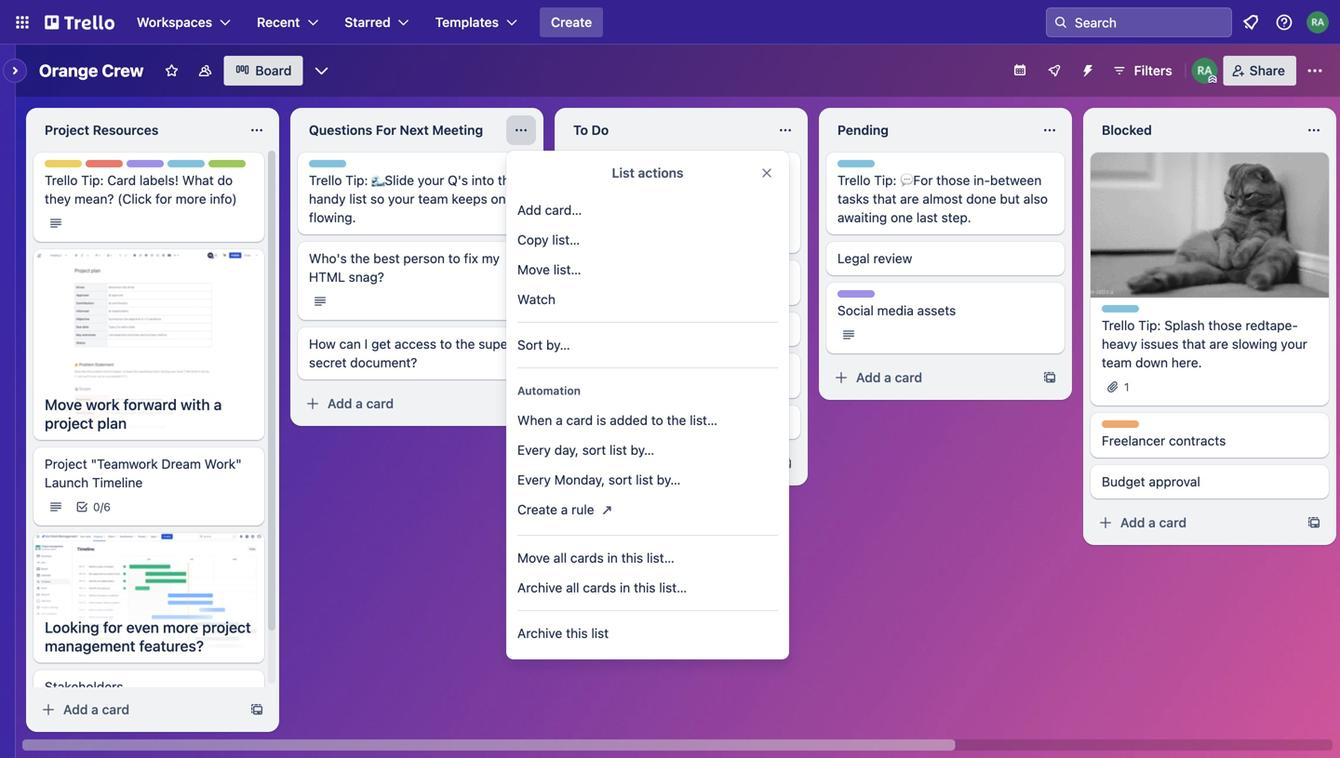 Task type: locate. For each thing, give the bounding box(es) containing it.
color: purple, title: "design team" element
[[127, 160, 196, 174], [574, 268, 643, 282], [838, 290, 907, 304]]

stakeholders link
[[45, 678, 253, 697]]

add a card down budget approval
[[1121, 515, 1187, 531]]

design inside design team social media assets
[[838, 291, 875, 304]]

on down into at the top
[[491, 191, 506, 207]]

all for archive
[[566, 581, 580, 596]]

1 vertical spatial create from template… image
[[250, 703, 264, 718]]

add down social
[[857, 370, 881, 385]]

design for design team social media assets
[[838, 291, 875, 304]]

project up features?
[[202, 619, 251, 637]]

splash
[[1165, 318, 1205, 333]]

team up watch link
[[614, 269, 643, 282]]

1 horizontal spatial ruby anderson (rubyanderson7) image
[[1307, 11, 1330, 34]]

trello tip: this is where assigned tasks live so that your team can see who's working on what and when it's due. link
[[574, 171, 790, 246]]

1 vertical spatial by…
[[631, 443, 655, 458]]

color: sky, title: "trello tip" element for to do
[[574, 160, 624, 174]]

1 horizontal spatial can
[[741, 191, 763, 207]]

2 vertical spatial by…
[[657, 473, 681, 488]]

fix
[[464, 251, 478, 266]]

0 horizontal spatial project
[[45, 415, 94, 432]]

do
[[217, 173, 233, 188]]

1 vertical spatial team
[[614, 269, 643, 282]]

team inside trello tip trello tip: this is where assigned tasks live so that your team can see who's working on what and when it's due.
[[708, 191, 738, 207]]

team down heavy
[[1102, 355, 1132, 371]]

sort down the every day, sort list by… link
[[609, 473, 633, 488]]

0 vertical spatial color: orange, title: "one more step" element
[[574, 361, 611, 369]]

1 horizontal spatial are
[[1210, 337, 1229, 352]]

1 horizontal spatial create from template… image
[[778, 456, 793, 471]]

trello tip: 🌊slide your q's into this handy list so your team keeps on flowing. link
[[309, 171, 525, 227]]

the up snag?
[[351, 251, 370, 266]]

your for tasks
[[678, 191, 704, 207]]

that for tasks
[[873, 191, 897, 207]]

1 vertical spatial on
[[663, 210, 678, 225]]

tasks
[[574, 191, 605, 207], [838, 191, 870, 207]]

trello
[[168, 161, 198, 174], [309, 161, 339, 174], [574, 161, 604, 174], [838, 161, 868, 174], [45, 173, 78, 188], [309, 173, 342, 188], [574, 173, 607, 188], [838, 173, 871, 188], [1102, 306, 1132, 319], [1102, 318, 1135, 333]]

2 vertical spatial team
[[878, 291, 907, 304]]

review
[[874, 251, 913, 266]]

1 vertical spatial project
[[202, 619, 251, 637]]

list inside trello tip trello tip: 🌊slide your q's into this handy list so your team keeps on flowing.
[[349, 191, 367, 207]]

add a card down media
[[857, 370, 923, 385]]

every down when
[[518, 443, 551, 458]]

archive this list
[[518, 626, 609, 641]]

all inside archive all cards in this list… link
[[566, 581, 580, 596]]

0 vertical spatial archive
[[518, 581, 563, 596]]

who's
[[309, 251, 347, 266]]

in up archive all cards in this list…
[[608, 551, 618, 566]]

when
[[741, 210, 773, 225]]

move left work
[[45, 396, 82, 414]]

project
[[45, 415, 94, 432], [202, 619, 251, 637]]

ruby anderson (rubyanderson7) image right open information menu icon at right top
[[1307, 11, 1330, 34]]

your inside "trello tip trello tip: splash those redtape- heavy issues that are slowing your team down here."
[[1281, 337, 1308, 352]]

2 vertical spatial color: purple, title: "design team" element
[[838, 290, 907, 304]]

your down 🌊slide on the top left of page
[[388, 191, 415, 207]]

by… down the every day, sort list by… link
[[657, 473, 681, 488]]

team inside trello tip trello tip: 🌊slide your q's into this handy list so your team keeps on flowing.
[[418, 191, 448, 207]]

calendar power-up image
[[1013, 62, 1028, 77]]

a inside move work forward with a project plan
[[214, 396, 222, 414]]

1 horizontal spatial tasks
[[838, 191, 870, 207]]

all
[[554, 551, 567, 566], [566, 581, 580, 596]]

move
[[518, 262, 550, 277], [45, 396, 82, 414], [518, 551, 550, 566]]

list down the every day, sort list by… link
[[636, 473, 654, 488]]

cards for archive
[[583, 581, 616, 596]]

1 vertical spatial project
[[45, 457, 87, 472]]

1 vertical spatial for
[[103, 619, 122, 637]]

trello tip trello tip: splash those redtape- heavy issues that are slowing your team down here.
[[1102, 306, 1308, 371]]

1 horizontal spatial by…
[[631, 443, 655, 458]]

add a card for one
[[857, 370, 923, 385]]

move inside move work forward with a project plan
[[45, 396, 82, 414]]

2 archive from the top
[[518, 626, 563, 641]]

approval
[[1149, 474, 1201, 490]]

1 vertical spatial color: orange, title: "one more step" element
[[1102, 421, 1140, 428]]

project inside text box
[[45, 122, 89, 138]]

font
[[746, 415, 773, 430]]

list…
[[552, 232, 580, 248], [554, 262, 582, 277], [690, 413, 718, 428], [647, 551, 675, 566], [659, 581, 687, 596]]

how
[[309, 337, 336, 352]]

2 vertical spatial move
[[518, 551, 550, 566]]

team
[[167, 161, 196, 174], [614, 269, 643, 282], [878, 291, 907, 304]]

tasks for live
[[574, 191, 605, 207]]

create from template… image
[[1043, 371, 1058, 385], [514, 397, 529, 412], [778, 456, 793, 471]]

add down the budget
[[1121, 515, 1146, 531]]

team inside "trello tip trello tip: splash those redtape- heavy issues that are slowing your team down here."
[[1102, 355, 1132, 371]]

sort
[[583, 443, 606, 458], [609, 473, 633, 488]]

add a card button down document? at the left of the page
[[298, 389, 506, 419]]

that inside trello tip trello tip: this is where assigned tasks live so that your team can see who's working on what and when it's due.
[[650, 191, 674, 207]]

design
[[127, 161, 164, 174], [574, 269, 611, 282], [838, 291, 875, 304]]

tip: up handy
[[346, 173, 368, 188]]

trello tip: splash those redtape- heavy issues that are slowing your team down here. link
[[1102, 317, 1318, 372]]

team left halp
[[167, 161, 196, 174]]

project inside project "teamwork dream work" launch timeline
[[45, 457, 87, 472]]

can up when
[[741, 191, 763, 207]]

1 vertical spatial sort
[[609, 473, 633, 488]]

my
[[482, 251, 500, 266]]

flowing.
[[309, 210, 356, 225]]

0 vertical spatial every
[[518, 443, 551, 458]]

back to home image
[[45, 7, 115, 37]]

so down 🌊slide on the top left of page
[[370, 191, 385, 207]]

color: red, title: "priority" element
[[86, 160, 125, 174]]

that up one on the right
[[873, 191, 897, 207]]

2 horizontal spatial create from template… image
[[1043, 371, 1058, 385]]

priority
[[86, 161, 125, 174]]

cards down move all cards in this list…
[[583, 581, 616, 596]]

are down 💬for
[[900, 191, 919, 207]]

1 horizontal spatial for
[[155, 191, 172, 207]]

1 vertical spatial those
[[1209, 318, 1243, 333]]

1 vertical spatial in
[[620, 581, 631, 596]]

add a card button down stakeholders
[[34, 695, 242, 725]]

1 project from the top
[[45, 122, 89, 138]]

this down move all cards in this list… link
[[634, 581, 656, 596]]

0 horizontal spatial color: purple, title: "design team" element
[[127, 160, 196, 174]]

tasks inside trello tip trello tip: 💬for those in-between tasks that are almost done but also awaiting one last step.
[[838, 191, 870, 207]]

0 vertical spatial are
[[900, 191, 919, 207]]

team up "and" in the top right of the page
[[708, 191, 738, 207]]

add a card button down assets
[[827, 363, 1035, 393]]

are inside trello tip trello tip: 💬for those in-between tasks that are almost done but also awaiting one last step.
[[900, 191, 919, 207]]

tip: left 💬for
[[874, 173, 897, 188]]

1 vertical spatial design
[[574, 269, 611, 282]]

1 horizontal spatial is
[[665, 173, 675, 188]]

are for slowing
[[1210, 337, 1229, 352]]

0 horizontal spatial design
[[127, 161, 164, 174]]

tip inside trello tip trello tip: this is where assigned tasks live so that your team can see who's working on what and when it's due.
[[607, 161, 624, 174]]

0 horizontal spatial can
[[339, 337, 361, 352]]

1 vertical spatial create
[[518, 502, 558, 518]]

who's the best person to fix my html snag?
[[309, 251, 500, 285]]

move down create a rule
[[518, 551, 550, 566]]

that up here. on the top of the page
[[1183, 337, 1206, 352]]

those up "almost"
[[937, 173, 971, 188]]

recent button
[[246, 7, 330, 37]]

0 vertical spatial in
[[608, 551, 618, 566]]

0 vertical spatial all
[[554, 551, 567, 566]]

list right handy
[[349, 191, 367, 207]]

1 archive from the top
[[518, 581, 563, 596]]

card down document? at the left of the page
[[366, 396, 394, 412]]

list right customer
[[678, 374, 695, 389]]

that
[[650, 191, 674, 207], [873, 191, 897, 207], [1183, 337, 1206, 352]]

curate
[[574, 374, 614, 389]]

a right with
[[214, 396, 222, 414]]

2 vertical spatial design
[[838, 291, 875, 304]]

1 vertical spatial color: purple, title: "design team" element
[[574, 268, 643, 282]]

0 vertical spatial more
[[176, 191, 206, 207]]

1 horizontal spatial team
[[614, 269, 643, 282]]

for up management
[[103, 619, 122, 637]]

design for design team
[[574, 269, 611, 282]]

that inside trello tip trello tip: 💬for those in-between tasks that are almost done but also awaiting one last step.
[[873, 191, 897, 207]]

cards up archive all cards in this list…
[[571, 551, 604, 566]]

1 tasks from the left
[[574, 191, 605, 207]]

tip inside trello tip trello tip: 💬for those in-between tasks that are almost done but also awaiting one last step.
[[871, 161, 888, 174]]

create from template… image
[[1307, 516, 1322, 531], [250, 703, 264, 718]]

is right this
[[665, 173, 675, 188]]

2 horizontal spatial by…
[[657, 473, 681, 488]]

down
[[1136, 355, 1169, 371]]

workspaces button
[[126, 7, 242, 37]]

project inside move work forward with a project plan
[[45, 415, 94, 432]]

tip: inside trello tip trello tip: 💬for those in-between tasks that are almost done but also awaiting one last step.
[[874, 173, 897, 188]]

those for almost
[[937, 173, 971, 188]]

color: orange, title: "one more step" element
[[574, 361, 611, 369], [1102, 421, 1140, 428]]

in-
[[974, 173, 991, 188]]

0 vertical spatial those
[[937, 173, 971, 188]]

tip inside trello tip trello tip: 🌊slide your q's into this handy list so your team keeps on flowing.
[[342, 161, 359, 174]]

archive for archive this list
[[518, 626, 563, 641]]

archive down archive all cards in this list…
[[518, 626, 563, 641]]

those inside "trello tip trello tip: splash those redtape- heavy issues that are slowing your team down here."
[[1209, 318, 1243, 333]]

power ups image
[[1047, 63, 1062, 78]]

so inside trello tip trello tip: 🌊slide your q's into this handy list so your team keeps on flowing.
[[370, 191, 385, 207]]

are
[[900, 191, 919, 207], [1210, 337, 1229, 352]]

1 horizontal spatial on
[[663, 210, 678, 225]]

create button
[[540, 7, 603, 37]]

a down media
[[885, 370, 892, 385]]

can left i
[[339, 337, 361, 352]]

list… down copy list…
[[554, 262, 582, 277]]

card down media
[[895, 370, 923, 385]]

2 so from the left
[[632, 191, 647, 207]]

media
[[878, 303, 914, 318]]

0 horizontal spatial on
[[491, 191, 506, 207]]

1 horizontal spatial in
[[620, 581, 631, 596]]

are for almost
[[900, 191, 919, 207]]

are left slowing
[[1210, 337, 1229, 352]]

on inside trello tip trello tip: this is where assigned tasks live so that your team can see who's working on what and when it's due.
[[663, 210, 678, 225]]

list
[[349, 191, 367, 207], [678, 374, 695, 389], [610, 443, 627, 458], [636, 473, 654, 488], [592, 626, 609, 641]]

project up the color: yellow, title: "copy request" element
[[45, 122, 89, 138]]

is inside trello tip trello tip: this is where assigned tasks live so that your team can see who's working on what and when it's due.
[[665, 173, 675, 188]]

1 horizontal spatial that
[[873, 191, 897, 207]]

on inside trello tip trello tip: 🌊slide your q's into this handy list so your team keeps on flowing.
[[491, 191, 506, 207]]

0 horizontal spatial is
[[597, 413, 607, 428]]

when
[[518, 413, 552, 428]]

customer
[[617, 374, 674, 389]]

0 horizontal spatial team
[[418, 191, 448, 207]]

0 vertical spatial ruby anderson (rubyanderson7) image
[[1307, 11, 1330, 34]]

tasks inside trello tip trello tip: this is where assigned tasks live so that your team can see who's working on what and when it's due.
[[574, 191, 605, 207]]

the left super
[[456, 337, 475, 352]]

can
[[741, 191, 763, 207], [339, 337, 361, 352]]

work
[[86, 396, 120, 414]]

team
[[418, 191, 448, 207], [708, 191, 738, 207], [1102, 355, 1132, 371]]

design team social media assets
[[838, 291, 956, 318]]

1 horizontal spatial create from template… image
[[1307, 516, 1322, 531]]

tip: inside "trello tip trello tip: splash those redtape- heavy issues that are slowing your team down here."
[[1139, 318, 1161, 333]]

add a card button down "teamy
[[562, 449, 771, 479]]

add a card up the every monday, sort list by…
[[592, 456, 658, 471]]

to inside when a card is added to the list… link
[[652, 413, 664, 428]]

0 horizontal spatial those
[[937, 173, 971, 188]]

0 vertical spatial move
[[518, 262, 550, 277]]

workspaces
[[137, 14, 212, 30]]

star or unstar board image
[[164, 63, 179, 78]]

1 horizontal spatial sort
[[609, 473, 633, 488]]

cards inside archive all cards in this list… link
[[583, 581, 616, 596]]

for inside looking for even more project management features?
[[103, 619, 122, 637]]

more up features?
[[163, 619, 199, 637]]

by… for monday,
[[657, 473, 681, 488]]

to left fix
[[449, 251, 461, 266]]

all for move
[[554, 551, 567, 566]]

team for down
[[1102, 355, 1132, 371]]

that down this
[[650, 191, 674, 207]]

1 vertical spatial ruby anderson (rubyanderson7) image
[[1192, 58, 1218, 84]]

add down stakeholders
[[63, 702, 88, 718]]

💬for
[[901, 173, 933, 188]]

by… down when a card is added to the list… link
[[631, 443, 655, 458]]

stakeholders
[[45, 680, 123, 695]]

0 vertical spatial project
[[45, 122, 89, 138]]

1 horizontal spatial color: orange, title: "one more step" element
[[1102, 421, 1140, 428]]

sort right "day,"
[[583, 443, 606, 458]]

team right social
[[878, 291, 907, 304]]

launch
[[45, 475, 89, 491]]

primary element
[[0, 0, 1341, 45]]

create from template… image for project resources
[[250, 703, 264, 718]]

the down curate customer list link
[[667, 413, 687, 428]]

0 vertical spatial is
[[665, 173, 675, 188]]

2 horizontal spatial team
[[878, 291, 907, 304]]

🌊slide
[[372, 173, 414, 188]]

looking
[[45, 619, 99, 637]]

the inside how can i get access to the super secret document?
[[456, 337, 475, 352]]

every monday, sort list by… link
[[506, 466, 790, 495]]

all down move all cards in this list…
[[566, 581, 580, 596]]

those up slowing
[[1209, 318, 1243, 333]]

1 horizontal spatial so
[[632, 191, 647, 207]]

get
[[371, 337, 391, 352]]

add up the every monday, sort list by…
[[592, 456, 617, 471]]

all down create a rule
[[554, 551, 567, 566]]

Board name text field
[[30, 56, 153, 86]]

0 vertical spatial create
[[551, 14, 592, 30]]

create from template… image for blocked
[[1307, 516, 1322, 531]]

2 project from the top
[[45, 457, 87, 472]]

0 horizontal spatial so
[[370, 191, 385, 207]]

2 vertical spatial to
[[652, 413, 664, 428]]

ruby anderson (rubyanderson7) image
[[1307, 11, 1330, 34], [1192, 58, 1218, 84]]

here.
[[1172, 355, 1203, 371]]

to
[[449, 251, 461, 266], [440, 337, 452, 352], [652, 413, 664, 428]]

card
[[895, 370, 923, 385], [366, 396, 394, 412], [567, 413, 593, 428], [631, 456, 658, 471], [1160, 515, 1187, 531], [102, 702, 129, 718]]

team down the q's
[[418, 191, 448, 207]]

0 horizontal spatial create from template… image
[[250, 703, 264, 718]]

1 vertical spatial can
[[339, 337, 361, 352]]

this
[[636, 173, 662, 188]]

budget approval link
[[1102, 473, 1318, 492]]

create inside button
[[551, 14, 592, 30]]

archive up archive this list
[[518, 581, 563, 596]]

0 vertical spatial cards
[[571, 551, 604, 566]]

all inside move all cards in this list… link
[[554, 551, 567, 566]]

archive for archive all cards in this list…
[[518, 581, 563, 596]]

every up create a rule
[[518, 473, 551, 488]]

blocked
[[1102, 122, 1153, 138]]

q's
[[448, 173, 468, 188]]

freelancer contracts
[[1102, 433, 1226, 449]]

a down budget approval
[[1149, 515, 1156, 531]]

tip for trello tip: this is where assigned tasks live so that your team can see who's working on what and when it's due.
[[607, 161, 624, 174]]

1 so from the left
[[370, 191, 385, 207]]

work"
[[205, 457, 242, 472]]

move down copy
[[518, 262, 550, 277]]

archive all cards in this list… link
[[506, 574, 790, 603]]

your for this
[[388, 191, 415, 207]]

1 vertical spatial more
[[163, 619, 199, 637]]

move all cards in this list…
[[518, 551, 675, 566]]

card down stakeholders
[[102, 702, 129, 718]]

card down approval
[[1160, 515, 1187, 531]]

is
[[665, 173, 675, 188], [597, 413, 607, 428]]

2 tasks from the left
[[838, 191, 870, 207]]

for down the labels!
[[155, 191, 172, 207]]

watch link
[[506, 285, 790, 315]]

move for move all cards in this list…
[[518, 551, 550, 566]]

team inside design team social media assets
[[878, 291, 907, 304]]

add for trello tip: 💬for those in-between tasks that are almost done but also awaiting one last step.
[[857, 370, 881, 385]]

open information menu image
[[1276, 13, 1294, 32]]

0 vertical spatial project
[[45, 415, 94, 432]]

1 every from the top
[[518, 443, 551, 458]]

for
[[155, 191, 172, 207], [103, 619, 122, 637]]

so up working
[[632, 191, 647, 207]]

To Do text field
[[562, 115, 767, 145]]

color: sky, title: "trello tip" element
[[168, 160, 218, 174], [309, 160, 359, 174], [574, 160, 624, 174], [838, 160, 888, 174], [1102, 305, 1152, 319]]

add a card button for who's
[[562, 449, 771, 479]]

tip: up live
[[610, 173, 633, 188]]

in
[[608, 551, 618, 566], [620, 581, 631, 596]]

card down when a card is added to the list… link
[[631, 456, 658, 471]]

0 vertical spatial create from template… image
[[1043, 371, 1058, 385]]

this right into at the top
[[498, 173, 520, 188]]

drafts
[[636, 322, 671, 337]]

2 horizontal spatial design
[[838, 291, 875, 304]]

1 vertical spatial are
[[1210, 337, 1229, 352]]

ruby anderson (rubyanderson7) image right filters
[[1192, 58, 1218, 84]]

to inside the who's the best person to fix my html snag?
[[449, 251, 461, 266]]

2 horizontal spatial team
[[1102, 355, 1132, 371]]

step.
[[942, 210, 972, 225]]

0 vertical spatial team
[[167, 161, 196, 174]]

do
[[592, 122, 609, 138]]

to right access
[[440, 337, 452, 352]]

1 vertical spatial cards
[[583, 581, 616, 596]]

tip for trello tip: 💬for those in-between tasks that are almost done but also awaiting one last step.
[[871, 161, 888, 174]]

working
[[613, 210, 660, 225]]

color: orange, title: "one more step" element for freelancer
[[1102, 421, 1140, 428]]

add a card down document? at the left of the page
[[328, 396, 394, 412]]

2 every from the top
[[518, 473, 551, 488]]

cards inside move all cards in this list… link
[[571, 551, 604, 566]]

show menu image
[[1306, 61, 1325, 80]]

every monday, sort list by…
[[518, 473, 681, 488]]

0 horizontal spatial in
[[608, 551, 618, 566]]

this up archive all cards in this list… link in the bottom of the page
[[622, 551, 643, 566]]

0 horizontal spatial by…
[[546, 338, 570, 353]]

project down work
[[45, 415, 94, 432]]

move list… link
[[506, 255, 790, 285]]

to right added on the bottom of page
[[652, 413, 664, 428]]

the
[[351, 251, 370, 266], [456, 337, 475, 352], [667, 413, 687, 428], [618, 415, 638, 430]]

add a card for flowing.
[[328, 396, 394, 412]]

on left 'what'
[[663, 210, 678, 225]]

your for issues
[[1281, 337, 1308, 352]]

1 horizontal spatial team
[[708, 191, 738, 207]]

0 vertical spatial design
[[127, 161, 164, 174]]

card for trello tip: this is where assigned tasks live so that your team can see who's working on what and when it's due.
[[631, 456, 658, 471]]

0 horizontal spatial for
[[103, 619, 122, 637]]

your down redtape- on the top right of page
[[1281, 337, 1308, 352]]

every day, sort list by… link
[[506, 436, 790, 466]]

tip inside "trello tip trello tip: splash those redtape- heavy issues that are slowing your team down here."
[[1135, 306, 1152, 319]]

your up 'what'
[[678, 191, 704, 207]]

0 horizontal spatial ruby anderson (rubyanderson7) image
[[1192, 58, 1218, 84]]

even
[[126, 619, 159, 637]]

0 vertical spatial to
[[449, 251, 461, 266]]

by… right sort
[[546, 338, 570, 353]]

also
[[1024, 191, 1048, 207]]

the inside the who's the best person to fix my html snag?
[[351, 251, 370, 266]]

add a card
[[857, 370, 923, 385], [328, 396, 394, 412], [592, 456, 658, 471], [1121, 515, 1187, 531], [63, 702, 129, 718]]

add a card button for flowing.
[[298, 389, 506, 419]]

2 vertical spatial create from template… image
[[778, 456, 793, 471]]

0 horizontal spatial team
[[167, 161, 196, 174]]

0 horizontal spatial create from template… image
[[514, 397, 529, 412]]

0 vertical spatial create from template… image
[[1307, 516, 1322, 531]]

move for move list…
[[518, 262, 550, 277]]

0 vertical spatial for
[[155, 191, 172, 207]]

1 horizontal spatial those
[[1209, 318, 1243, 333]]

color: orange, title: "one more step" element up freelancer
[[1102, 421, 1140, 428]]

1 horizontal spatial design
[[574, 269, 611, 282]]

0 vertical spatial can
[[741, 191, 763, 207]]

that for issues
[[1183, 337, 1206, 352]]

color: orange, title: "one more step" element up curate
[[574, 361, 611, 369]]

those inside trello tip trello tip: 💬for those in-between tasks that are almost done but also awaiting one last step.
[[937, 173, 971, 188]]

workspace visible image
[[198, 63, 213, 78]]

for inside 'trello tip: card labels! what do they mean? (click for more info)'
[[155, 191, 172, 207]]

move for move work forward with a project plan
[[45, 396, 82, 414]]

card up the 'every day, sort list by…'
[[567, 413, 593, 428]]

your inside trello tip trello tip: this is where assigned tasks live so that your team can see who's working on what and when it's due.
[[678, 191, 704, 207]]

0 vertical spatial on
[[491, 191, 506, 207]]

tip: inside trello tip trello tip: this is where assigned tasks live so that your team can see who's working on what and when it's due.
[[610, 173, 633, 188]]

0 horizontal spatial are
[[900, 191, 919, 207]]

add down secret
[[328, 396, 352, 412]]

are inside "trello tip trello tip: splash those redtape- heavy issues that are slowing your team down here."
[[1210, 337, 1229, 352]]

how can i get access to the super secret document? link
[[309, 335, 525, 372]]

project "teamwork dream work" launch timeline link
[[45, 455, 253, 493]]

1 vertical spatial move
[[45, 396, 82, 414]]

2 horizontal spatial color: purple, title: "design team" element
[[838, 290, 907, 304]]

0 horizontal spatial color: orange, title: "one more step" element
[[574, 361, 611, 369]]

board
[[255, 63, 292, 78]]

0 notifications image
[[1240, 11, 1262, 34]]

labels!
[[140, 173, 179, 188]]

tip: inside trello tip trello tip: 🌊slide your q's into this handy list so your team keeps on flowing.
[[346, 173, 368, 188]]

1 vertical spatial every
[[518, 473, 551, 488]]

color: sky, title: "trello tip" element for pending
[[838, 160, 888, 174]]

0 horizontal spatial tasks
[[574, 191, 605, 207]]

that inside "trello tip trello tip: splash those redtape- heavy issues that are slowing your team down here."
[[1183, 337, 1206, 352]]

to inside how can i get access to the super secret document?
[[440, 337, 452, 352]]



Task type: vqa. For each thing, say whether or not it's contained in the screenshot.
the 'How can I get access to the super secret document?'
yes



Task type: describe. For each thing, give the bounding box(es) containing it.
keeps
[[452, 191, 488, 207]]

meeting
[[432, 122, 483, 138]]

move work forward with a project plan link
[[34, 388, 264, 440]]

to
[[574, 122, 588, 138]]

list… up archive all cards in this list… link in the bottom of the page
[[647, 551, 675, 566]]

person
[[403, 251, 445, 266]]

assets
[[918, 303, 956, 318]]

legal review
[[838, 251, 913, 266]]

day,
[[555, 443, 579, 458]]

added
[[610, 413, 648, 428]]

create from template… image for working
[[778, 456, 793, 471]]

tip: for trello tip: 🌊slide your q's into this handy list so your team keeps on flowing.
[[346, 173, 368, 188]]

freelancer contracts link
[[1102, 432, 1318, 451]]

design team
[[574, 269, 643, 282]]

search image
[[1054, 15, 1069, 30]]

add for trello tip: 🌊slide your q's into this handy list so your team keeps on flowing.
[[328, 396, 352, 412]]

the right sketch
[[618, 415, 638, 430]]

every for every day, sort list by…
[[518, 443, 551, 458]]

customize views image
[[312, 61, 331, 80]]

add up copy
[[518, 203, 542, 218]]

Pending text field
[[827, 115, 1032, 145]]

questions
[[309, 122, 373, 138]]

list down when a card is added to the list…
[[610, 443, 627, 458]]

move work forward with a project plan
[[45, 396, 222, 432]]

recent
[[257, 14, 300, 30]]

add a card down stakeholders
[[63, 702, 129, 718]]

sketch
[[574, 415, 615, 430]]

6
[[104, 501, 111, 514]]

color: yellow, title: "copy request" element
[[45, 160, 82, 168]]

info)
[[210, 191, 237, 207]]

so inside trello tip trello tip: this is where assigned tasks live so that your team can see who's working on what and when it's due.
[[632, 191, 647, 207]]

to for how can i get access to the super secret document?
[[440, 337, 452, 352]]

project inside looking for even more project management features?
[[202, 619, 251, 637]]

to for when a card is added to the list…
[[652, 413, 664, 428]]

list… down card…
[[552, 232, 580, 248]]

tasks for that
[[838, 191, 870, 207]]

can inside trello tip trello tip: this is where assigned tasks live so that your team can see who's working on what and when it's due.
[[741, 191, 763, 207]]

copy list…
[[518, 232, 580, 248]]

create a rule link
[[506, 495, 790, 528]]

create a rule
[[518, 502, 595, 518]]

copy list… link
[[506, 225, 790, 255]]

card for trello tip: card labels! what do they mean? (click for more info)
[[102, 702, 129, 718]]

every day, sort list by…
[[518, 443, 655, 458]]

where
[[678, 173, 715, 188]]

templates
[[435, 14, 499, 30]]

move all cards in this list… link
[[506, 544, 790, 574]]

automation
[[518, 385, 581, 398]]

create for create
[[551, 14, 592, 30]]

your left the q's
[[418, 173, 444, 188]]

team for can
[[708, 191, 738, 207]]

list down archive all cards in this list…
[[592, 626, 609, 641]]

cards for move
[[571, 551, 604, 566]]

share button
[[1224, 56, 1297, 86]]

when a card is added to the list… link
[[506, 406, 790, 436]]

a right when
[[556, 413, 563, 428]]

done
[[967, 191, 997, 207]]

dream
[[162, 457, 201, 472]]

budget
[[1102, 474, 1146, 490]]

what
[[682, 210, 711, 225]]

team for keeps
[[418, 191, 448, 207]]

watch
[[518, 292, 556, 307]]

edit email drafts link
[[574, 320, 790, 339]]

team for design team social media assets
[[878, 291, 907, 304]]

sort by…
[[518, 338, 570, 353]]

sort
[[518, 338, 543, 353]]

starred
[[345, 14, 391, 30]]

more inside 'trello tip: card labels! what do they mean? (click for more info)'
[[176, 191, 206, 207]]

almost
[[923, 191, 963, 207]]

create for create a rule
[[518, 502, 558, 518]]

tip: inside 'trello tip: card labels! what do they mean? (click for more info)'
[[81, 173, 104, 188]]

team for design team
[[614, 269, 643, 282]]

monday,
[[555, 473, 605, 488]]

best
[[374, 251, 400, 266]]

card for trello tip: 💬for those in-between tasks that are almost done but also awaiting one last step.
[[895, 370, 923, 385]]

1 vertical spatial is
[[597, 413, 607, 428]]

a up the every monday, sort list by…
[[620, 456, 627, 471]]

halp
[[209, 161, 233, 174]]

create from template… image for last
[[1043, 371, 1058, 385]]

archive all cards in this list…
[[518, 581, 687, 596]]

1
[[1125, 381, 1130, 394]]

legal
[[838, 251, 870, 266]]

trello inside 'trello tip: card labels! what do they mean? (click for more info)'
[[45, 173, 78, 188]]

card inside when a card is added to the list… link
[[567, 413, 593, 428]]

one
[[891, 210, 913, 225]]

what
[[182, 173, 214, 188]]

card for trello tip: 🌊slide your q's into this handy list so your team keeps on flowing.
[[366, 396, 394, 412]]

for
[[376, 122, 397, 138]]

add a card button down budget approval link
[[1091, 508, 1300, 538]]

those for slowing
[[1209, 318, 1243, 333]]

sort for monday,
[[609, 473, 633, 488]]

project "teamwork dream work" launch timeline
[[45, 457, 242, 491]]

who's the best person to fix my html snag? link
[[309, 250, 525, 287]]

edit email drafts
[[574, 322, 671, 337]]

this member is an admin of this board. image
[[1209, 75, 1218, 84]]

sort for day,
[[583, 443, 606, 458]]

Blocked text field
[[1091, 115, 1296, 145]]

"teamwork
[[91, 457, 158, 472]]

Project Resources text field
[[34, 115, 238, 145]]

in for archive all cards in this list…
[[620, 581, 631, 596]]

color: lime, title: "halp" element
[[209, 160, 246, 174]]

live
[[609, 191, 629, 207]]

add a card for who's
[[592, 456, 658, 471]]

0
[[93, 501, 100, 514]]

by… for day,
[[631, 443, 655, 458]]

more inside looking for even more project management features?
[[163, 619, 199, 637]]

list… right "teamy
[[690, 413, 718, 428]]

actions
[[638, 165, 684, 181]]

mean?
[[74, 191, 114, 207]]

color: orange, title: "one more step" element for curate
[[574, 361, 611, 369]]

list… down move all cards in this list… link
[[659, 581, 687, 596]]

awaiting
[[838, 210, 888, 225]]

share
[[1250, 63, 1286, 78]]

1 vertical spatial create from template… image
[[514, 397, 529, 412]]

ruby anderson (rubyanderson7) image inside primary element
[[1307, 11, 1330, 34]]

resources
[[93, 122, 159, 138]]

filters button
[[1107, 56, 1178, 86]]

email
[[600, 322, 632, 337]]

curate customer list link
[[574, 372, 790, 391]]

trello tip: card labels! what do they mean? (click for more info) link
[[45, 171, 253, 209]]

tip for trello tip: 🌊slide your q's into this handy list so your team keeps on flowing.
[[342, 161, 359, 174]]

legal review link
[[838, 250, 1054, 268]]

trello tip trello tip: 🌊slide your q's into this handy list so your team keeps on flowing.
[[309, 161, 520, 225]]

tip: for trello tip: 💬for those in-between tasks that are almost done but also awaiting one last step.
[[874, 173, 897, 188]]

forward
[[123, 396, 177, 414]]

to do
[[574, 122, 609, 138]]

trello tip: card labels! what do they mean? (click for more info)
[[45, 173, 237, 207]]

add a card button for one
[[827, 363, 1035, 393]]

looking for even more project management features? link
[[34, 611, 264, 663]]

assigned
[[719, 173, 772, 188]]

Questions For Next Meeting text field
[[298, 115, 503, 145]]

every for every monday, sort list by…
[[518, 473, 551, 488]]

in for move all cards in this list…
[[608, 551, 618, 566]]

last
[[917, 210, 938, 225]]

Search field
[[1069, 8, 1232, 36]]

this down archive all cards in this list…
[[566, 626, 588, 641]]

add for trello tip: this is where assigned tasks live so that your team can see who's working on what and when it's due.
[[592, 456, 617, 471]]

this inside trello tip trello tip: 🌊slide your q's into this handy list so your team keeps on flowing.
[[498, 173, 520, 188]]

social
[[838, 303, 874, 318]]

sort by… link
[[506, 331, 790, 360]]

heavy
[[1102, 337, 1138, 352]]

trello tip trello tip: 💬for those in-between tasks that are almost done but also awaiting one last step.
[[838, 161, 1048, 225]]

they
[[45, 191, 71, 207]]

orange crew
[[39, 61, 144, 81]]

project for project "teamwork dream work" launch timeline
[[45, 457, 87, 472]]

next
[[400, 122, 429, 138]]

into
[[472, 173, 494, 188]]

tip: for trello tip: this is where assigned tasks live so that your team can see who's working on what and when it's due.
[[610, 173, 633, 188]]

list actions
[[612, 165, 684, 181]]

0 vertical spatial color: purple, title: "design team" element
[[127, 160, 196, 174]]

automation image
[[1073, 56, 1099, 82]]

pending
[[838, 122, 889, 138]]

a left rule
[[561, 502, 568, 518]]

a down stakeholders
[[91, 702, 99, 718]]

can inside how can i get access to the super secret document?
[[339, 337, 361, 352]]

orange
[[39, 61, 98, 81]]

a down document? at the left of the page
[[356, 396, 363, 412]]

archive this list link
[[506, 619, 790, 649]]

add for trello tip: card labels! what do they mean? (click for more info)
[[63, 702, 88, 718]]

color: sky, title: "trello tip" element for questions for next meeting
[[309, 160, 359, 174]]

1 horizontal spatial color: purple, title: "design team" element
[[574, 268, 643, 282]]

see
[[766, 191, 788, 207]]

sketch the "teamy dreamy" font link
[[574, 413, 790, 432]]

project for project resources
[[45, 122, 89, 138]]

0 vertical spatial by…
[[546, 338, 570, 353]]

when a card is added to the list…
[[518, 413, 718, 428]]

access
[[395, 337, 437, 352]]



